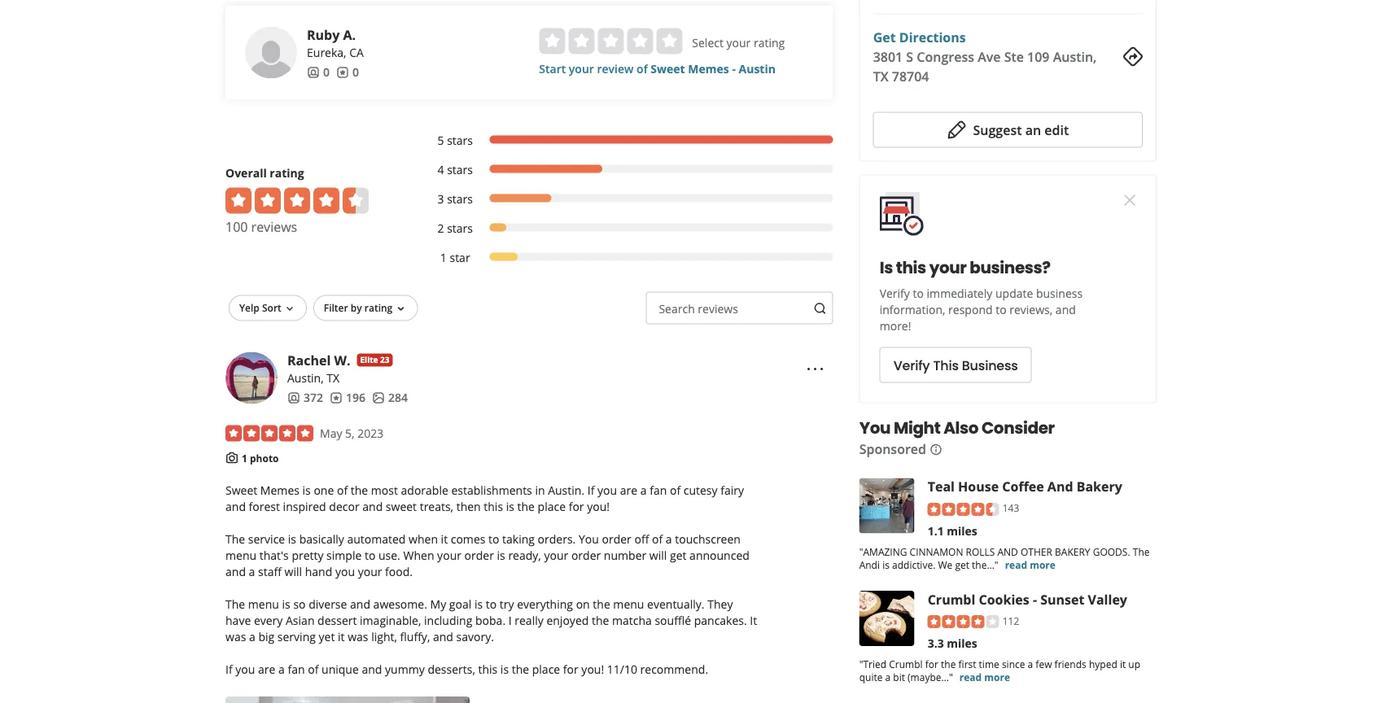 Task type: vqa. For each thing, say whether or not it's contained in the screenshot.
bottom are
yes



Task type: locate. For each thing, give the bounding box(es) containing it.
0 horizontal spatial memes
[[260, 482, 300, 498]]

miles
[[947, 523, 978, 538], [947, 635, 978, 651]]

1 horizontal spatial tx
[[873, 67, 889, 85]]

on
[[576, 596, 590, 612]]

0 horizontal spatial tx
[[327, 370, 340, 386]]

0 horizontal spatial fan
[[288, 661, 305, 677]]

menu up matcha
[[613, 596, 644, 612]]

is inside "amazing cinnamon rolls and other bakery goods. the andi is addictive. we get the…"
[[883, 558, 890, 571]]

if inside sweet memes is one of the most adorable establishments in austin. if you are a fan of cutesy fairy and forest inspired decor and sweet treats, then this is the place for you!
[[588, 482, 595, 498]]

0 horizontal spatial was
[[226, 629, 246, 644]]

0 horizontal spatial read
[[960, 670, 982, 684]]

read down 3.3 miles
[[960, 670, 982, 684]]

menu
[[226, 547, 256, 563], [248, 596, 279, 612], [613, 596, 644, 612]]

2 0 from the left
[[352, 64, 359, 80]]

when
[[409, 531, 438, 547]]

1 vertical spatial rating
[[270, 165, 304, 181]]

4 stars from the top
[[447, 221, 473, 236]]

decor
[[329, 499, 360, 514]]

the inside "amazing cinnamon rolls and other bakery goods. the andi is addictive. we get the…"
[[1133, 545, 1150, 558]]

the up have
[[226, 596, 245, 612]]

austin, inside the elite 23 austin, tx
[[287, 370, 324, 386]]

2 stars from the top
[[447, 162, 473, 177]]

0 for reviews element containing 0
[[352, 64, 359, 80]]

0 horizontal spatial 4.5 star rating image
[[226, 188, 369, 214]]

use.
[[379, 547, 400, 563]]

0 vertical spatial read more
[[1005, 558, 1056, 571]]

to inside the menu is so diverse and awesome. my goal is to try everything on the menu eventually. they have every asian dessert imaginable, including boba. i really enjoyed the matcha soufflé pancakes. it was a big serving yet it was light, fluffy, and savory.
[[486, 596, 497, 612]]

read more link down 3.3 miles
[[960, 670, 1010, 684]]

0 vertical spatial fan
[[650, 482, 667, 498]]

reviews element down the ca
[[336, 64, 359, 80]]

1
[[440, 250, 447, 265], [242, 451, 247, 465]]

it right when
[[441, 531, 448, 547]]

1 vertical spatial reviews element
[[330, 390, 365, 406]]

0 horizontal spatial get
[[670, 547, 687, 563]]

the down really
[[512, 661, 529, 677]]

get directions 3801 s congress ave ste 109 austin, tx 78704
[[873, 28, 1097, 85]]

touchscreen
[[675, 531, 741, 547]]

sweet up forest
[[226, 482, 257, 498]]

stars for 2 stars
[[447, 221, 473, 236]]

1 miles from the top
[[947, 523, 978, 538]]

this right is at right top
[[896, 256, 926, 279]]

1 horizontal spatial will
[[650, 547, 667, 563]]

16 review v2 image
[[336, 66, 349, 79]]

1 vertical spatial you
[[579, 531, 599, 547]]

0 vertical spatial memes
[[688, 61, 729, 77]]

filter by rating button
[[313, 295, 418, 321]]

rating right overall
[[270, 165, 304, 181]]

0 horizontal spatial sweet
[[226, 482, 257, 498]]

was left the light,
[[348, 629, 368, 644]]

friends element containing 0
[[307, 64, 330, 80]]

to left try
[[486, 596, 497, 612]]

0 inside friends element
[[323, 64, 330, 80]]

you
[[598, 482, 617, 498], [335, 564, 355, 579], [236, 661, 255, 677]]

0 vertical spatial more
[[1030, 558, 1056, 571]]

and inside is this your business? verify to immediately update business information, respond to reviews, and more!
[[1056, 302, 1076, 317]]

and down most
[[362, 499, 383, 514]]

verify left the this
[[894, 356, 930, 374]]

0 vertical spatial 1
[[440, 250, 447, 265]]

get directions link
[[873, 28, 966, 46]]

is this your business? verify to immediately update business information, respond to reviews, and more!
[[880, 256, 1083, 334]]

will down pretty
[[285, 564, 302, 579]]

sweet
[[651, 61, 685, 77], [226, 482, 257, 498]]

austin, down rachel
[[287, 370, 324, 386]]

0 vertical spatial tx
[[873, 67, 889, 85]]

1 vertical spatial miles
[[947, 635, 978, 651]]

is right andi
[[883, 558, 890, 571]]

1 vertical spatial you!
[[582, 661, 604, 677]]

ruby a. eureka, ca
[[307, 26, 364, 60]]

0 vertical spatial you!
[[587, 499, 610, 514]]

consider
[[982, 416, 1055, 439]]

1 vertical spatial you
[[335, 564, 355, 579]]

0 vertical spatial verify
[[880, 286, 910, 301]]

unique
[[322, 661, 359, 677]]

friends element down eureka,
[[307, 64, 330, 80]]

you right austin.
[[598, 482, 617, 498]]

0 vertical spatial miles
[[947, 523, 978, 538]]

are up "off" at the bottom left of page
[[620, 482, 638, 498]]

valley
[[1088, 590, 1127, 608]]

order up number
[[602, 531, 632, 547]]

read more link for cookies
[[960, 670, 1010, 684]]

you! inside sweet memes is one of the most adorable establishments in austin. if you are a fan of cutesy fairy and forest inspired decor and sweet treats, then this is the place for you!
[[587, 499, 610, 514]]

100
[[226, 218, 248, 235]]

16 chevron down v2 image inside the yelp sort dropdown button
[[283, 302, 296, 315]]

stars inside filter reviews by 4 stars rating element
[[447, 162, 473, 177]]

austin, inside "get directions 3801 s congress ave ste 109 austin, tx 78704"
[[1053, 48, 1097, 65]]

will right number
[[650, 547, 667, 563]]

a left bit
[[885, 670, 891, 684]]

stars for 4 stars
[[447, 162, 473, 177]]

are
[[620, 482, 638, 498], [258, 661, 275, 677]]

are down big
[[258, 661, 275, 677]]

reviews right search
[[698, 301, 738, 317]]

search image
[[814, 302, 827, 315]]

3 stars from the top
[[447, 191, 473, 207]]

you right the orders.
[[579, 531, 599, 547]]

light,
[[371, 629, 397, 644]]

1 vertical spatial friends element
[[287, 390, 323, 406]]

you inside sweet memes is one of the most adorable establishments in austin. if you are a fan of cutesy fairy and forest inspired decor and sweet treats, then this is the place for you!
[[598, 482, 617, 498]]

austin.
[[548, 482, 585, 498]]

2 vertical spatial rating
[[365, 301, 393, 314]]

0 horizontal spatial crumbl
[[889, 657, 923, 671]]

sort
[[262, 301, 281, 314]]

for down enjoyed
[[563, 661, 579, 677]]

tx down 3801
[[873, 67, 889, 85]]

verify this business
[[894, 356, 1018, 374]]

of
[[637, 61, 648, 77], [337, 482, 348, 498], [670, 482, 681, 498], [652, 531, 663, 547], [308, 661, 319, 677]]

1 vertical spatial read more
[[960, 670, 1010, 684]]

4.5 star rating image
[[226, 188, 369, 214], [928, 503, 999, 516]]

1 horizontal spatial sweet
[[651, 61, 685, 77]]

for down austin.
[[569, 499, 584, 514]]

24 directions v2 image
[[1123, 47, 1143, 66]]

order down comes
[[464, 547, 494, 563]]

1 vertical spatial if
[[226, 661, 233, 677]]

friends element containing 372
[[287, 390, 323, 406]]

it
[[750, 613, 757, 628]]

0 vertical spatial reviews element
[[336, 64, 359, 80]]

4.5 star rating image down overall rating
[[226, 188, 369, 214]]

stars inside 'filter reviews by 2 stars rating' element
[[447, 221, 473, 236]]

tx
[[873, 67, 889, 85], [327, 370, 340, 386]]

rating up austin
[[754, 35, 785, 50]]

fairy
[[721, 482, 744, 498]]

tx inside "get directions 3801 s congress ave ste 109 austin, tx 78704"
[[873, 67, 889, 85]]

stars right 4 at the top left of the page
[[447, 162, 473, 177]]

23
[[380, 355, 390, 366]]

congress
[[917, 48, 974, 65]]

16 chevron down v2 image right sort
[[283, 302, 296, 315]]

first
[[959, 657, 977, 671]]

memes down "select"
[[688, 61, 729, 77]]

rating right by
[[365, 301, 393, 314]]

1 horizontal spatial was
[[348, 629, 368, 644]]

is up inspired
[[302, 482, 311, 498]]

miles down the 4 star rating image
[[947, 635, 978, 651]]

0 vertical spatial austin,
[[1053, 48, 1097, 65]]

dessert
[[318, 613, 357, 628]]

1 horizontal spatial reviews
[[698, 301, 738, 317]]

3.3 miles
[[928, 635, 978, 651]]

you inside "the service is basically automated when it comes to taking orders. you order off of a touchscreen menu that's pretty simple to use. when your order is ready, your order number will get announced and a staff will hand you your food."
[[335, 564, 355, 579]]

you down have
[[236, 661, 255, 677]]

0 horizontal spatial more
[[984, 670, 1010, 684]]

1 horizontal spatial 16 chevron down v2 image
[[394, 302, 407, 315]]

5 star rating image
[[226, 425, 313, 442]]

hand
[[305, 564, 332, 579]]

read right the…" on the right
[[1005, 558, 1027, 571]]

menu image
[[806, 359, 825, 379]]

24 pencil v2 image
[[947, 120, 967, 140]]

1 vertical spatial 4.5 star rating image
[[928, 503, 999, 516]]

1 vertical spatial will
[[285, 564, 302, 579]]

it right yet
[[338, 629, 345, 644]]

0 horizontal spatial rating
[[270, 165, 304, 181]]

reviews element
[[336, 64, 359, 80], [330, 390, 365, 406]]

1 horizontal spatial austin,
[[1053, 48, 1097, 65]]

stars for 5 stars
[[447, 133, 473, 148]]

start your review of sweet memes - austin
[[539, 61, 776, 77]]

2 horizontal spatial you
[[598, 482, 617, 498]]

your inside is this your business? verify to immediately update business information, respond to reviews, and more!
[[929, 256, 967, 279]]

the
[[226, 531, 245, 547], [1133, 545, 1150, 558], [226, 596, 245, 612]]

0 vertical spatial are
[[620, 482, 638, 498]]

is left the so at the left
[[282, 596, 290, 612]]

4.5 star rating image for 143
[[928, 503, 999, 516]]

0 vertical spatial -
[[732, 61, 736, 77]]

1 horizontal spatial it
[[441, 531, 448, 547]]

and
[[1048, 478, 1073, 495]]

1 horizontal spatial fan
[[650, 482, 667, 498]]

the right goods.
[[1133, 545, 1150, 558]]

1 horizontal spatial memes
[[688, 61, 729, 77]]

if right austin.
[[588, 482, 595, 498]]

78704
[[892, 67, 929, 85]]

2 miles from the top
[[947, 635, 978, 651]]

0 horizontal spatial 16 chevron down v2 image
[[283, 302, 296, 315]]

more right and
[[1030, 558, 1056, 571]]

to
[[913, 286, 924, 301], [996, 302, 1007, 317], [488, 531, 499, 547], [365, 547, 376, 563], [486, 596, 497, 612]]

the…"
[[972, 558, 999, 571]]

read more up crumbl cookies - sunset valley link
[[1005, 558, 1056, 571]]

and down business
[[1056, 302, 1076, 317]]

0 horizontal spatial reviews
[[251, 218, 297, 235]]

100 reviews
[[226, 218, 297, 235]]

"tried
[[859, 657, 887, 671]]

None radio
[[569, 28, 595, 54], [598, 28, 624, 54], [627, 28, 653, 54], [569, 28, 595, 54], [598, 28, 624, 54], [627, 28, 653, 54]]

-
[[732, 61, 736, 77], [1033, 590, 1037, 608]]

photo
[[250, 451, 279, 465]]

more for coffee
[[1030, 558, 1056, 571]]

16 chevron down v2 image for yelp sort
[[283, 302, 296, 315]]

0 vertical spatial it
[[441, 531, 448, 547]]

miles right 1.1
[[947, 523, 978, 538]]

of left the cutesy
[[670, 482, 681, 498]]

1 horizontal spatial 1
[[440, 250, 447, 265]]

it left "up" at right bottom
[[1120, 657, 1126, 671]]

4.5 star rating image for 100 reviews
[[226, 188, 369, 214]]

of right "off" at the bottom left of page
[[652, 531, 663, 547]]

2 was from the left
[[348, 629, 368, 644]]

is
[[302, 482, 311, 498], [506, 499, 514, 514], [288, 531, 296, 547], [497, 547, 505, 563], [883, 558, 890, 571], [282, 596, 290, 612], [475, 596, 483, 612], [501, 661, 509, 677]]

0 vertical spatial read more link
[[1005, 558, 1056, 571]]

16 friends v2 image
[[287, 391, 300, 404]]

of right review
[[637, 61, 648, 77]]

1 horizontal spatial if
[[588, 482, 595, 498]]

service
[[248, 531, 285, 547]]

5 stars
[[438, 133, 473, 148]]

1 vertical spatial tx
[[327, 370, 340, 386]]

diverse
[[309, 596, 347, 612]]

get right we
[[955, 558, 970, 571]]

0 horizontal spatial 0
[[323, 64, 330, 80]]

16 chevron down v2 image right filter by rating
[[394, 302, 407, 315]]

matcha
[[612, 613, 652, 628]]

1 horizontal spatial read
[[1005, 558, 1027, 571]]

search
[[659, 301, 695, 317]]

4.5 star rating image up the 1.1 miles on the bottom
[[928, 503, 999, 516]]

place down really
[[532, 661, 560, 677]]

2 horizontal spatial it
[[1120, 657, 1126, 671]]

0 vertical spatial place
[[538, 499, 566, 514]]

few
[[1036, 657, 1052, 671]]

0 inside reviews element
[[352, 64, 359, 80]]

stars inside filter reviews by 5 stars rating element
[[447, 133, 473, 148]]

16 friends v2 image
[[307, 66, 320, 79]]

16 chevron down v2 image for filter by rating
[[394, 302, 407, 315]]

- left sunset
[[1033, 590, 1037, 608]]

rating element
[[539, 28, 682, 54]]

order
[[602, 531, 632, 547], [464, 547, 494, 563], [571, 547, 601, 563]]

it inside "tried crumbl for the first time since a few friends hyped it up quite a bit (maybe…"
[[1120, 657, 1126, 671]]

a
[[640, 482, 647, 498], [666, 531, 672, 547], [249, 564, 255, 579], [249, 629, 255, 644], [1028, 657, 1033, 671], [278, 661, 285, 677], [885, 670, 891, 684]]

109
[[1027, 48, 1050, 65]]

read more
[[1005, 558, 1056, 571], [960, 670, 1010, 684]]

this down establishments
[[484, 499, 503, 514]]

read more link up crumbl cookies - sunset valley link
[[1005, 558, 1056, 571]]

your
[[727, 35, 751, 50], [569, 61, 594, 77], [929, 256, 967, 279], [437, 547, 462, 563], [544, 547, 568, 563], [358, 564, 382, 579]]

is right 'goal'
[[475, 596, 483, 612]]

the inside the menu is so diverse and awesome. my goal is to try everything on the menu eventually. they have every asian dessert imaginable, including boba. i really enjoyed the matcha soufflé pancakes. it was a big serving yet it was light, fluffy, and savory.
[[226, 596, 245, 612]]

stars right 2 at the left top
[[447, 221, 473, 236]]

for inside sweet memes is one of the most adorable establishments in austin. if you are a fan of cutesy fairy and forest inspired decor and sweet treats, then this is the place for you!
[[569, 499, 584, 514]]

business
[[1036, 286, 1083, 301]]

directions
[[899, 28, 966, 46]]

the up the decor
[[351, 482, 368, 498]]

friends element
[[307, 64, 330, 80], [287, 390, 323, 406]]

yet
[[319, 629, 335, 644]]

reviews element down the elite 23 austin, tx
[[330, 390, 365, 406]]

0 vertical spatial rating
[[754, 35, 785, 50]]

filter reviews by 2 stars rating element
[[421, 220, 833, 237]]

2 horizontal spatial rating
[[754, 35, 785, 50]]

reviews element for rachel w.
[[330, 390, 365, 406]]

1 vertical spatial memes
[[260, 482, 300, 498]]

you down the simple
[[335, 564, 355, 579]]

friends
[[1055, 657, 1087, 671]]

0 vertical spatial this
[[896, 256, 926, 279]]

then
[[456, 499, 481, 514]]

crumbl cookies - sunset valley
[[928, 590, 1127, 608]]

1 right 16 camera v2 image
[[242, 451, 247, 465]]

0 vertical spatial reviews
[[251, 218, 297, 235]]

and left staff
[[226, 564, 246, 579]]

1 was from the left
[[226, 629, 246, 644]]

1 horizontal spatial get
[[955, 558, 970, 571]]

0 horizontal spatial you
[[579, 531, 599, 547]]

menu up 'every'
[[248, 596, 279, 612]]

rating for filter by rating
[[365, 301, 393, 314]]

if down have
[[226, 661, 233, 677]]

filter reviews by 3 stars rating element
[[421, 191, 833, 207]]

a left 'few'
[[1028, 657, 1033, 671]]

your right 'start' at the top of page
[[569, 61, 594, 77]]

the left service
[[226, 531, 245, 547]]

2 16 chevron down v2 image from the left
[[394, 302, 407, 315]]

the right 'on'
[[593, 596, 610, 612]]

0 horizontal spatial 1
[[242, 451, 247, 465]]

asian
[[286, 613, 315, 628]]

place down in
[[538, 499, 566, 514]]

2 horizontal spatial order
[[602, 531, 632, 547]]

1 stars from the top
[[447, 133, 473, 148]]

16 photos v2 image
[[372, 391, 385, 404]]

elite 23 austin, tx
[[287, 355, 390, 386]]

addictive.
[[892, 558, 936, 571]]

1 left star
[[440, 250, 447, 265]]

menu down service
[[226, 547, 256, 563]]

0 vertical spatial 4.5 star rating image
[[226, 188, 369, 214]]

1 horizontal spatial more
[[1030, 558, 1056, 571]]

16 chevron down v2 image
[[283, 302, 296, 315], [394, 302, 407, 315]]

information,
[[880, 302, 946, 317]]

stars
[[447, 133, 473, 148], [447, 162, 473, 177], [447, 191, 473, 207], [447, 221, 473, 236]]

stars right 5
[[447, 133, 473, 148]]

teal house coffee and bakery image
[[859, 478, 915, 534]]

enjoyed
[[547, 613, 589, 628]]

"amazing
[[859, 545, 907, 558]]

fan left the cutesy
[[650, 482, 667, 498]]

None radio
[[539, 28, 565, 54], [656, 28, 682, 54], [539, 28, 565, 54], [656, 28, 682, 54]]

rachel w. link
[[287, 351, 350, 369]]

2 vertical spatial it
[[1120, 657, 1126, 671]]

1 horizontal spatial you
[[335, 564, 355, 579]]

food.
[[385, 564, 413, 579]]

1 vertical spatial sweet
[[226, 482, 257, 498]]

1 0 from the left
[[323, 64, 330, 80]]

eureka,
[[307, 45, 346, 60]]

reviews element containing 0
[[336, 64, 359, 80]]

0 vertical spatial will
[[650, 547, 667, 563]]

teal
[[928, 478, 955, 495]]

1 vertical spatial more
[[984, 670, 1010, 684]]

1 horizontal spatial 4.5 star rating image
[[928, 503, 999, 516]]

filter
[[324, 301, 348, 314]]

stars inside filter reviews by 3 stars rating element
[[447, 191, 473, 207]]

0 horizontal spatial -
[[732, 61, 736, 77]]

you! up number
[[587, 499, 610, 514]]

update
[[996, 286, 1033, 301]]

austin
[[739, 61, 776, 77]]

- left austin
[[732, 61, 736, 77]]

1 horizontal spatial you
[[859, 416, 891, 439]]

it inside the menu is so diverse and awesome. my goal is to try everything on the menu eventually. they have every asian dessert imaginable, including boba. i really enjoyed the matcha soufflé pancakes. it was a big serving yet it was light, fluffy, and savory.
[[338, 629, 345, 644]]

0 vertical spatial you
[[859, 416, 891, 439]]

1 horizontal spatial rating
[[365, 301, 393, 314]]

0 horizontal spatial austin,
[[287, 370, 324, 386]]

1 vertical spatial read
[[960, 670, 982, 684]]

reviews element containing 196
[[330, 390, 365, 406]]

0 vertical spatial if
[[588, 482, 595, 498]]

1 vertical spatial read more link
[[960, 670, 1010, 684]]

1 vertical spatial this
[[484, 499, 503, 514]]

1 vertical spatial reviews
[[698, 301, 738, 317]]

1 horizontal spatial 0
[[352, 64, 359, 80]]

fan down 'serving'
[[288, 661, 305, 677]]

1 horizontal spatial -
[[1033, 590, 1037, 608]]

a up "off" at the bottom left of page
[[640, 482, 647, 498]]

my
[[430, 596, 446, 612]]

for down 3.3
[[925, 657, 939, 671]]

a inside the menu is so diverse and awesome. my goal is to try everything on the menu eventually. they have every asian dessert imaginable, including boba. i really enjoyed the matcha soufflé pancakes. it was a big serving yet it was light, fluffy, and savory.
[[249, 629, 255, 644]]

reviews
[[251, 218, 297, 235], [698, 301, 738, 317]]

1 vertical spatial it
[[338, 629, 345, 644]]

0 horizontal spatial you
[[236, 661, 255, 677]]

more right first
[[984, 670, 1010, 684]]

0 horizontal spatial order
[[464, 547, 494, 563]]

the inside "the service is basically automated when it comes to taking orders. you order off of a touchscreen menu that's pretty simple to use. when your order is ready, your order number will get announced and a staff will hand you your food."
[[226, 531, 245, 547]]

teal house coffee and bakery link
[[928, 478, 1123, 495]]

order down the orders.
[[571, 547, 601, 563]]

austin, right 109
[[1053, 48, 1097, 65]]

get down touchscreen on the bottom of page
[[670, 547, 687, 563]]

0 vertical spatial friends element
[[307, 64, 330, 80]]

rating inside popup button
[[365, 301, 393, 314]]

  text field
[[646, 292, 833, 324]]

1 16 chevron down v2 image from the left
[[283, 302, 296, 315]]

select your rating
[[692, 35, 785, 50]]

so
[[293, 596, 306, 612]]

16 chevron down v2 image inside filter by rating popup button
[[394, 302, 407, 315]]



Task type: describe. For each thing, give the bounding box(es) containing it.
up
[[1129, 657, 1141, 671]]

(no rating) image
[[539, 28, 682, 54]]

photo of ruby a. image
[[245, 26, 297, 79]]

4 stars
[[438, 162, 473, 177]]

edit
[[1045, 121, 1069, 138]]

may
[[320, 426, 342, 441]]

0 horizontal spatial will
[[285, 564, 302, 579]]

star
[[450, 250, 470, 265]]

5
[[438, 133, 444, 148]]

friends element for rachel w.
[[287, 390, 323, 406]]

place inside sweet memes is one of the most adorable establishments in austin. if you are a fan of cutesy fairy and forest inspired decor and sweet treats, then this is the place for you!
[[538, 499, 566, 514]]

really
[[515, 613, 544, 628]]

memes inside sweet memes is one of the most adorable establishments in austin. if you are a fan of cutesy fairy and forest inspired decor and sweet treats, then this is the place for you!
[[260, 482, 300, 498]]

and up dessert
[[350, 596, 370, 612]]

cookies
[[979, 590, 1030, 608]]

number
[[604, 547, 647, 563]]

recommend.
[[640, 661, 708, 677]]

are inside sweet memes is one of the most adorable establishments in austin. if you are a fan of cutesy fairy and forest inspired decor and sweet treats, then this is the place for you!
[[620, 482, 638, 498]]

is up pretty
[[288, 531, 296, 547]]

miles for teal
[[947, 523, 978, 538]]

everything
[[517, 596, 573, 612]]

1 photo
[[242, 451, 279, 465]]

announced
[[690, 547, 750, 563]]

filter reviews by 1 star rating element
[[421, 250, 833, 266]]

2 vertical spatial you
[[236, 661, 255, 677]]

of inside "the service is basically automated when it comes to taking orders. you order off of a touchscreen menu that's pretty simple to use. when your order is ready, your order number will get announced and a staff will hand you your food."
[[652, 531, 663, 547]]

to down update at the top right
[[996, 302, 1007, 317]]

staff
[[258, 564, 282, 579]]

of left unique at the left bottom
[[308, 661, 319, 677]]

w.
[[334, 351, 350, 369]]

"tried crumbl for the first time since a few friends hyped it up quite a bit (maybe…"
[[859, 657, 1141, 684]]

goods.
[[1093, 545, 1130, 558]]

filter reviews by 4 stars rating element
[[421, 162, 833, 178]]

1 vertical spatial -
[[1033, 590, 1037, 608]]

big
[[258, 629, 275, 644]]

photos element
[[372, 390, 408, 406]]

the inside "tried crumbl for the first time since a few friends hyped it up quite a bit (maybe…"
[[941, 657, 956, 671]]

stars for 3 stars
[[447, 191, 473, 207]]

photo of rachel w. image
[[226, 352, 278, 404]]

get inside "amazing cinnamon rolls and other bakery goods. the andi is addictive. we get the…"
[[955, 558, 970, 571]]

1 vertical spatial fan
[[288, 661, 305, 677]]

verify inside is this your business? verify to immediately update business information, respond to reviews, and more!
[[880, 286, 910, 301]]

i
[[509, 613, 512, 628]]

1 vertical spatial place
[[532, 661, 560, 677]]

get inside "the service is basically automated when it comes to taking orders. you order off of a touchscreen menu that's pretty simple to use. when your order is ready, your order number will get announced and a staff will hand you your food."
[[670, 547, 687, 563]]

ruby a. link
[[307, 26, 356, 43]]

automated
[[347, 531, 406, 547]]

a down 'serving'
[[278, 661, 285, 677]]

0 for friends element containing 0
[[323, 64, 330, 80]]

1 vertical spatial are
[[258, 661, 275, 677]]

16 review v2 image
[[330, 391, 343, 404]]

comes
[[451, 531, 486, 547]]

try
[[500, 596, 514, 612]]

elite
[[360, 355, 378, 366]]

filter reviews by 5 stars rating element
[[421, 132, 833, 149]]

the service is basically automated when it comes to taking orders. you order off of a touchscreen menu that's pretty simple to use. when your order is ready, your order number will get announced and a staff will hand you your food.
[[226, 531, 750, 579]]

boba.
[[475, 613, 506, 628]]

1 for 1 star
[[440, 250, 447, 265]]

miles for crumbl
[[947, 635, 978, 651]]

sponsored
[[859, 440, 926, 457]]

the for the service is basically automated when it comes to taking orders. you order off of a touchscreen menu that's pretty simple to use. when your order is ready, your order number will get announced and a staff will hand you your food.
[[226, 531, 245, 547]]

your down the orders.
[[544, 547, 568, 563]]

by
[[351, 301, 362, 314]]

16 info v2 image
[[930, 443, 943, 456]]

your right "select"
[[727, 35, 751, 50]]

verify this business link
[[880, 347, 1032, 383]]

bakery
[[1077, 478, 1123, 495]]

treats,
[[420, 499, 453, 514]]

rachel
[[287, 351, 331, 369]]

if you are a fan of unique and yummy desserts, this is the place for you! 11/10 recommend.
[[226, 661, 708, 677]]

is down establishments
[[506, 499, 514, 514]]

when
[[403, 547, 434, 563]]

friends element for ruby a.
[[307, 64, 330, 80]]

imaginable,
[[360, 613, 421, 628]]

and left forest
[[226, 499, 246, 514]]

filter by rating
[[324, 301, 393, 314]]

adorable
[[401, 482, 448, 498]]

and down including
[[433, 629, 453, 644]]

this
[[933, 356, 959, 374]]

sweet
[[386, 499, 417, 514]]

close image
[[1120, 191, 1140, 210]]

a right "off" at the bottom left of page
[[666, 531, 672, 547]]

business?
[[970, 256, 1051, 279]]

a left staff
[[249, 564, 255, 579]]

it inside "the service is basically automated when it comes to taking orders. you order off of a touchscreen menu that's pretty simple to use. when your order is ready, your order number will get announced and a staff will hand you your food."
[[441, 531, 448, 547]]

is
[[880, 256, 893, 279]]

and inside "the service is basically automated when it comes to taking orders. you order off of a touchscreen menu that's pretty simple to use. when your order is ready, your order number will get announced and a staff will hand you your food."
[[226, 564, 246, 579]]

your down comes
[[437, 547, 462, 563]]

and right unique at the left bottom
[[362, 661, 382, 677]]

2023
[[358, 426, 384, 441]]

crumbl inside "tried crumbl for the first time since a few friends hyped it up quite a bit (maybe…"
[[889, 657, 923, 671]]

in
[[535, 482, 545, 498]]

0 vertical spatial sweet
[[651, 61, 685, 77]]

reviews for 100 reviews
[[251, 218, 297, 235]]

for inside "tried crumbl for the first time since a few friends hyped it up quite a bit (maybe…"
[[925, 657, 939, 671]]

196
[[346, 390, 365, 405]]

1.1
[[928, 523, 944, 538]]

3 stars
[[438, 191, 473, 207]]

elite 23 link
[[357, 354, 393, 367]]

rating for select your rating
[[754, 35, 785, 50]]

to down automated
[[365, 547, 376, 563]]

ca
[[349, 45, 364, 60]]

crumbl cookies - sunset valley image
[[859, 591, 915, 646]]

pancakes.
[[694, 613, 747, 628]]

including
[[424, 613, 472, 628]]

1 for 1 photo
[[242, 451, 247, 465]]

read more for house
[[1005, 558, 1056, 571]]

cutesy
[[684, 482, 718, 498]]

reviews element for ruby a.
[[336, 64, 359, 80]]

sunset
[[1041, 590, 1085, 608]]

0 vertical spatial crumbl
[[928, 590, 976, 608]]

143
[[1003, 501, 1019, 515]]

0 horizontal spatial if
[[226, 661, 233, 677]]

is down i
[[501, 661, 509, 677]]

"amazing cinnamon rolls and other bakery goods. the andi is addictive. we get the…"
[[859, 545, 1150, 571]]

fan inside sweet memes is one of the most adorable establishments in austin. if you are a fan of cutesy fairy and forest inspired decor and sweet treats, then this is the place for you!
[[650, 482, 667, 498]]

2 vertical spatial this
[[478, 661, 498, 677]]

ave
[[978, 48, 1001, 65]]

business
[[962, 356, 1018, 374]]

ste
[[1004, 48, 1024, 65]]

1 star
[[440, 250, 470, 265]]

to left the taking
[[488, 531, 499, 547]]

your down use.
[[358, 564, 382, 579]]

this inside is this your business? verify to immediately update business information, respond to reviews, and more!
[[896, 256, 926, 279]]

taking
[[502, 531, 535, 547]]

the up the taking
[[517, 499, 535, 514]]

most
[[371, 482, 398, 498]]

one
[[314, 482, 334, 498]]

3
[[438, 191, 444, 207]]

read more link for house
[[1005, 558, 1056, 571]]

1.1 miles
[[928, 523, 978, 538]]

is left ready,
[[497, 547, 505, 563]]

4 star rating image
[[928, 615, 999, 628]]

read more for cookies
[[960, 670, 1010, 684]]

coffee
[[1002, 478, 1044, 495]]

a inside sweet memes is one of the most adorable establishments in austin. if you are a fan of cutesy fairy and forest inspired decor and sweet treats, then this is the place for you!
[[640, 482, 647, 498]]

the left matcha
[[592, 613, 609, 628]]

read for cookies
[[960, 670, 982, 684]]

16 camera v2 image
[[226, 451, 239, 464]]

get
[[873, 28, 896, 46]]

this inside sweet memes is one of the most adorable establishments in austin. if you are a fan of cutesy fairy and forest inspired decor and sweet treats, then this is the place for you!
[[484, 499, 503, 514]]

forest
[[249, 499, 280, 514]]

immediately
[[927, 286, 993, 301]]

of up the decor
[[337, 482, 348, 498]]

goal
[[449, 596, 472, 612]]

reviews for search reviews
[[698, 301, 738, 317]]

rachel w.
[[287, 351, 350, 369]]

menu inside "the service is basically automated when it comes to taking orders. you order off of a touchscreen menu that's pretty simple to use. when your order is ready, your order number will get announced and a staff will hand you your food."
[[226, 547, 256, 563]]

bakery
[[1055, 545, 1091, 558]]

more for -
[[984, 670, 1010, 684]]

you inside "the service is basically automated when it comes to taking orders. you order off of a touchscreen menu that's pretty simple to use. when your order is ready, your order number will get announced and a staff will hand you your food."
[[579, 531, 599, 547]]

the for the menu is so diverse and awesome. my goal is to try everything on the menu eventually. they have every asian dessert imaginable, including boba. i really enjoyed the matcha soufflé pancakes. it was a big serving yet it was light, fluffy, and savory.
[[226, 596, 245, 612]]

yummy
[[385, 661, 425, 677]]

1 horizontal spatial order
[[571, 547, 601, 563]]

yelp sort button
[[229, 295, 307, 321]]

to up the information,
[[913, 286, 924, 301]]

reviews,
[[1010, 302, 1053, 317]]

1 vertical spatial verify
[[894, 356, 930, 374]]

time
[[979, 657, 1000, 671]]

read for house
[[1005, 558, 1027, 571]]

overall
[[226, 165, 267, 181]]

sweet inside sweet memes is one of the most adorable establishments in austin. if you are a fan of cutesy fairy and forest inspired decor and sweet treats, then this is the place for you!
[[226, 482, 257, 498]]

284
[[388, 390, 408, 405]]

ready,
[[508, 547, 541, 563]]

tx inside the elite 23 austin, tx
[[327, 370, 340, 386]]



